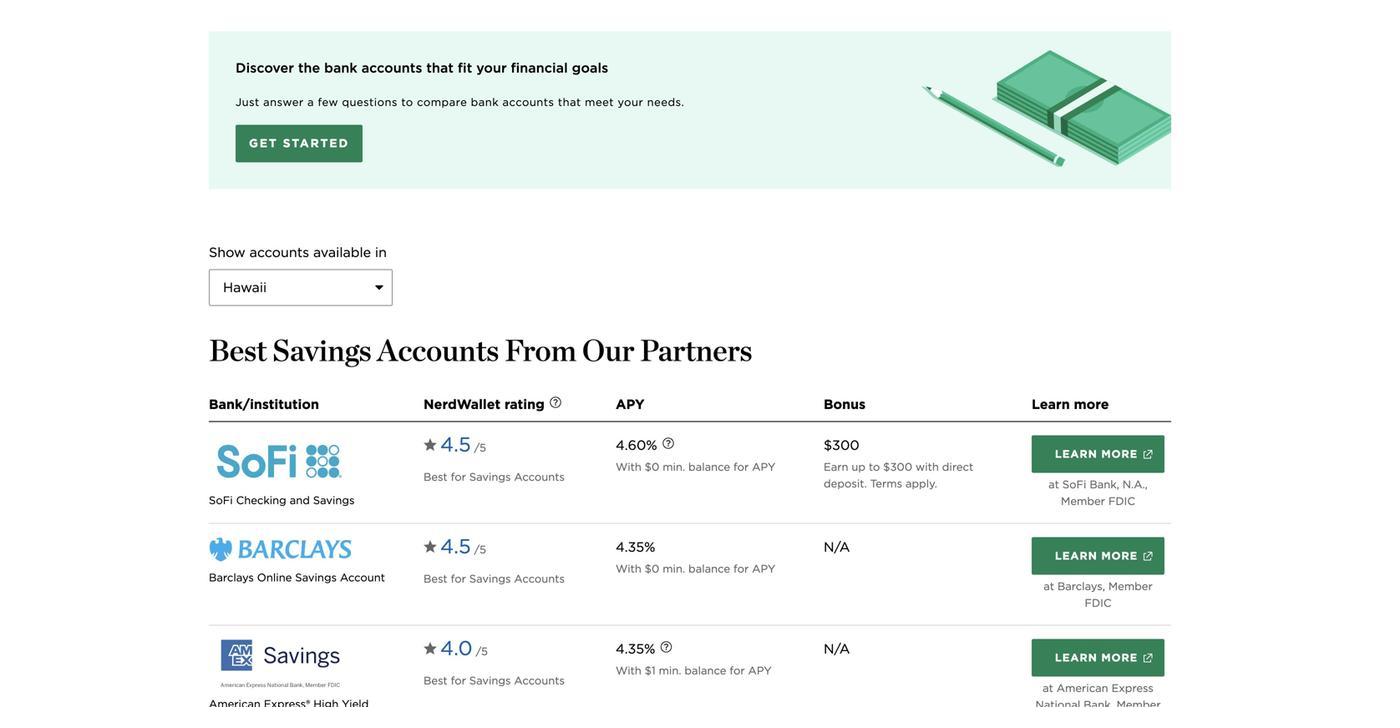 Task type: locate. For each thing, give the bounding box(es) containing it.
2 4.35% from the top
[[616, 641, 655, 658]]

0 horizontal spatial bank
[[324, 60, 357, 76]]

best down "nerdwallet"
[[424, 471, 448, 484]]

2 vertical spatial /5
[[476, 645, 488, 658]]

accounts down financial
[[503, 96, 554, 109]]

just answer a few questions to compare bank accounts that meet your needs.
[[236, 96, 684, 109]]

more for member
[[1101, 550, 1138, 563]]

apy
[[616, 396, 645, 413], [752, 461, 776, 474], [752, 563, 776, 576], [748, 665, 772, 678]]

balance inside the 4.35% with $0 min. balance for apy
[[688, 563, 730, 576]]

n/a
[[824, 539, 850, 556], [824, 641, 850, 658]]

at barclays, member fdic
[[1044, 580, 1153, 610]]

n/a for 4.0
[[824, 641, 850, 658]]

1 horizontal spatial member
[[1109, 580, 1153, 593]]

best down the 4.0
[[424, 675, 448, 688]]

learn more for american
[[1055, 652, 1138, 665]]

/5 inside 4.0 /5
[[476, 645, 488, 658]]

0 horizontal spatial $300
[[824, 437, 860, 454]]

how are nerdwallet's ratings determined? image
[[537, 386, 574, 423]]

savings up 4.0 /5
[[469, 573, 511, 586]]

your
[[476, 60, 507, 76], [618, 96, 644, 109]]

2 vertical spatial accounts
[[249, 244, 309, 261]]

1 vertical spatial at
[[1044, 580, 1054, 593]]

0 horizontal spatial your
[[476, 60, 507, 76]]

/5 for 4.60%
[[474, 442, 486, 455]]

balance for 4.0
[[685, 665, 726, 678]]

1 horizontal spatial accounts
[[362, 60, 422, 76]]

1 vertical spatial bank
[[471, 96, 499, 109]]

accounts for at barclays, member fdic
[[514, 573, 565, 586]]

1 with from the top
[[616, 461, 642, 474]]

at american express national bank, membe
[[1036, 682, 1161, 708]]

at inside at sofi bank, n.a., member fdic
[[1049, 478, 1059, 491]]

with for 4.5
[[616, 461, 642, 474]]

learn more link up american
[[1032, 640, 1165, 677]]

4.5 for 4.35%
[[440, 535, 471, 559]]

4.5 /5
[[440, 433, 486, 457], [440, 535, 486, 559]]

member inside at sofi bank, n.a., member fdic
[[1061, 495, 1105, 508]]

best for savings accounts
[[424, 471, 565, 484], [424, 573, 565, 586], [424, 675, 565, 688]]

1 vertical spatial $0
[[645, 563, 659, 576]]

get started
[[249, 136, 349, 150]]

best for savings accounts for 4.35%
[[424, 675, 565, 688]]

questions
[[342, 96, 398, 109]]

at left 'barclays,'
[[1044, 580, 1054, 593]]

0 vertical spatial /5
[[474, 442, 486, 455]]

that left meet
[[558, 96, 581, 109]]

0 vertical spatial 4.5 /5
[[440, 433, 486, 457]]

0 vertical spatial balance
[[688, 461, 730, 474]]

4.35% inside the 4.35% with $0 min. balance for apy
[[616, 539, 655, 556]]

national
[[1036, 699, 1081, 708]]

4.5
[[440, 433, 471, 457], [440, 535, 471, 559]]

3 learn more link from the top
[[1032, 640, 1165, 677]]

bank, down american
[[1084, 699, 1113, 708]]

1 vertical spatial balance
[[688, 563, 730, 576]]

balance
[[688, 461, 730, 474], [688, 563, 730, 576], [685, 665, 726, 678]]

4.35% for 4.35%
[[616, 641, 655, 658]]

1 horizontal spatial to
[[869, 461, 880, 474]]

learn more link up at sofi bank, n.a., member fdic on the right bottom of the page
[[1032, 436, 1165, 473]]

best for savings accounts for 4.60%
[[424, 471, 565, 484]]

1 vertical spatial 4.5 /5
[[440, 535, 486, 559]]

1 horizontal spatial that
[[558, 96, 581, 109]]

bank, inside at sofi bank, n.a., member fdic
[[1090, 478, 1119, 491]]

2 4.5 /5 from the top
[[440, 535, 486, 559]]

2 vertical spatial at
[[1043, 682, 1053, 695]]

0 vertical spatial sofi
[[1063, 478, 1087, 491]]

your right meet
[[618, 96, 644, 109]]

1 best for savings accounts from the top
[[424, 471, 565, 484]]

barclays
[[209, 571, 254, 584]]

2 rated 4.5 out of 5 element from the top
[[440, 531, 486, 568]]

0 vertical spatial fdic
[[1109, 495, 1135, 508]]

0 horizontal spatial member
[[1061, 495, 1105, 508]]

0 vertical spatial n/a
[[824, 539, 850, 556]]

bank down fit
[[471, 96, 499, 109]]

0 horizontal spatial to
[[401, 96, 413, 109]]

1 $0 from the top
[[645, 461, 659, 474]]

accounts right show
[[249, 244, 309, 261]]

2 vertical spatial learn more link
[[1032, 640, 1165, 677]]

a
[[307, 96, 314, 109]]

1 horizontal spatial sofi
[[1063, 478, 1087, 491]]

savings up 'bank/institution'
[[273, 333, 372, 368]]

best for savings accounts down nerdwallet rating at left
[[424, 471, 565, 484]]

rated 4.5 out of 5 element
[[440, 429, 486, 466], [440, 531, 486, 568]]

that left fit
[[426, 60, 454, 76]]

for
[[734, 461, 749, 474], [451, 471, 466, 484], [734, 563, 749, 576], [451, 573, 466, 586], [730, 665, 745, 678], [451, 675, 466, 688]]

1 n/a from the top
[[824, 539, 850, 556]]

2 n/a from the top
[[824, 641, 850, 658]]

2 4.5 from the top
[[440, 535, 471, 559]]

best for savings accounts down rated 4.0 out of 5 element
[[424, 675, 565, 688]]

fdic inside at barclays, member fdic
[[1085, 597, 1112, 610]]

nerdwallet rating
[[424, 396, 545, 413]]

fdic
[[1109, 495, 1135, 508], [1085, 597, 1112, 610]]

sofi left n.a.,
[[1063, 478, 1087, 491]]

2 $0 from the top
[[645, 563, 659, 576]]

1 4.5 from the top
[[440, 433, 471, 457]]

4.5 /5 for 4.60%
[[440, 433, 486, 457]]

1 horizontal spatial bank
[[471, 96, 499, 109]]

get
[[249, 136, 278, 150]]

with inside the 4.35% with $0 min. balance for apy
[[616, 563, 642, 576]]

earn
[[824, 461, 848, 474]]

0 vertical spatial with
[[616, 461, 642, 474]]

1 vertical spatial min.
[[663, 563, 685, 576]]

1 vertical spatial n/a
[[824, 641, 850, 658]]

/5 for 4.35%
[[476, 645, 488, 658]]

best up the 4.0
[[424, 573, 448, 586]]

/5
[[474, 442, 486, 455], [474, 544, 486, 556], [476, 645, 488, 658]]

$300 up terms
[[883, 461, 912, 474]]

1 vertical spatial to
[[869, 461, 880, 474]]

best
[[209, 333, 267, 368], [424, 471, 448, 484], [424, 573, 448, 586], [424, 675, 448, 688]]

1 vertical spatial 4.35%
[[616, 641, 655, 658]]

terms
[[870, 477, 902, 490]]

best for savings accounts up 4.0 /5
[[424, 573, 565, 586]]

at left n.a.,
[[1049, 478, 1059, 491]]

rated 4.0 out of 5 element
[[440, 633, 488, 670]]

1 horizontal spatial your
[[618, 96, 644, 109]]

learn for barclays,
[[1055, 550, 1098, 563]]

fit
[[458, 60, 472, 76]]

sofi checking and savings image
[[209, 436, 352, 486]]

0 vertical spatial your
[[476, 60, 507, 76]]

best for at sofi bank, n.a., member fdic
[[424, 471, 448, 484]]

0 vertical spatial $0
[[645, 461, 659, 474]]

with $1 min. balance for apy
[[616, 665, 772, 678]]

2 vertical spatial best for savings accounts
[[424, 675, 565, 688]]

2 horizontal spatial accounts
[[503, 96, 554, 109]]

1 rated 4.5 out of 5 element from the top
[[440, 429, 486, 466]]

more information about apy image
[[648, 631, 685, 668]]

more
[[1074, 396, 1109, 413], [1101, 448, 1138, 461], [1101, 550, 1138, 563], [1101, 652, 1138, 665]]

n/a for 4.5
[[824, 539, 850, 556]]

accounts
[[362, 60, 422, 76], [503, 96, 554, 109], [249, 244, 309, 261]]

0 vertical spatial 4.5
[[440, 433, 471, 457]]

2 vertical spatial balance
[[685, 665, 726, 678]]

0 vertical spatial learn more link
[[1032, 436, 1165, 473]]

0 vertical spatial accounts
[[362, 60, 422, 76]]

1 4.35% from the top
[[616, 539, 655, 556]]

american
[[1057, 682, 1108, 695]]

accounts for at american express national bank, membe
[[514, 675, 565, 688]]

few
[[318, 96, 338, 109]]

with
[[616, 461, 642, 474], [616, 563, 642, 576], [616, 665, 642, 678]]

min.
[[663, 461, 685, 474], [663, 563, 685, 576], [659, 665, 681, 678]]

at up national at right
[[1043, 682, 1053, 695]]

savings
[[273, 333, 372, 368], [469, 471, 511, 484], [313, 494, 355, 507], [295, 571, 337, 584], [469, 573, 511, 586], [469, 675, 511, 688]]

rated 4.5 out of 5 element for 4.60%
[[440, 429, 486, 466]]

1 vertical spatial learn more link
[[1032, 538, 1165, 575]]

1 vertical spatial sofi
[[209, 494, 233, 507]]

1 vertical spatial best for savings accounts
[[424, 573, 565, 586]]

sofi
[[1063, 478, 1087, 491], [209, 494, 233, 507]]

1 learn more link from the top
[[1032, 436, 1165, 473]]

0 vertical spatial member
[[1061, 495, 1105, 508]]

0 vertical spatial at
[[1049, 478, 1059, 491]]

1 horizontal spatial $300
[[883, 461, 912, 474]]

4.35%
[[616, 539, 655, 556], [616, 641, 655, 658]]

sofi left checking
[[209, 494, 233, 507]]

0 vertical spatial rated 4.5 out of 5 element
[[440, 429, 486, 466]]

at
[[1049, 478, 1059, 491], [1044, 580, 1054, 593], [1043, 682, 1053, 695]]

account
[[340, 571, 385, 584]]

1 vertical spatial bank,
[[1084, 699, 1113, 708]]

bank
[[324, 60, 357, 76], [471, 96, 499, 109]]

learn more
[[1032, 396, 1109, 413], [1055, 448, 1138, 461], [1055, 550, 1138, 563], [1055, 652, 1138, 665]]

bank, left n.a.,
[[1090, 478, 1119, 491]]

3 best for savings accounts from the top
[[424, 675, 565, 688]]

to right up
[[869, 461, 880, 474]]

1 4.5 /5 from the top
[[440, 433, 486, 457]]

learn for sofi
[[1055, 448, 1098, 461]]

0 vertical spatial bank,
[[1090, 478, 1119, 491]]

fdic down n.a.,
[[1109, 495, 1135, 508]]

2 learn more link from the top
[[1032, 538, 1165, 575]]

1 vertical spatial fdic
[[1085, 597, 1112, 610]]

0 vertical spatial that
[[426, 60, 454, 76]]

compare
[[417, 96, 467, 109]]

2 with from the top
[[616, 563, 642, 576]]

0 vertical spatial $300
[[824, 437, 860, 454]]

that
[[426, 60, 454, 76], [558, 96, 581, 109]]

rated 4.5 out of 5 element for 4.35%
[[440, 531, 486, 568]]

learn more link up 'barclays,'
[[1032, 538, 1165, 575]]

financial
[[511, 60, 568, 76]]

more for bank,
[[1101, 448, 1138, 461]]

balance for 4.5
[[688, 461, 730, 474]]

min. for 4.5
[[663, 461, 685, 474]]

up
[[852, 461, 866, 474]]

1 vertical spatial your
[[618, 96, 644, 109]]

accounts
[[377, 333, 499, 368], [514, 471, 565, 484], [514, 573, 565, 586], [514, 675, 565, 688]]

deposit.
[[824, 477, 867, 490]]

$0 down the '4.60%'
[[645, 461, 659, 474]]

0 vertical spatial to
[[401, 96, 413, 109]]

2 vertical spatial with
[[616, 665, 642, 678]]

0 vertical spatial min.
[[663, 461, 685, 474]]

1 vertical spatial with
[[616, 563, 642, 576]]

2 best for savings accounts from the top
[[424, 573, 565, 586]]

apply.
[[906, 477, 937, 490]]

best savings accounts from our partners
[[209, 333, 752, 368]]

bonus
[[824, 396, 866, 413]]

your right fit
[[476, 60, 507, 76]]

learn more link
[[1032, 436, 1165, 473], [1032, 538, 1165, 575], [1032, 640, 1165, 677]]

0 vertical spatial 4.35%
[[616, 539, 655, 556]]

bank,
[[1090, 478, 1119, 491], [1084, 699, 1113, 708]]

$0
[[645, 461, 659, 474], [645, 563, 659, 576]]

accounts up questions
[[362, 60, 422, 76]]

needs.
[[647, 96, 684, 109]]

min. inside the 4.35% with $0 min. balance for apy
[[663, 563, 685, 576]]

0 vertical spatial best for savings accounts
[[424, 471, 565, 484]]

3 with from the top
[[616, 665, 642, 678]]

1 vertical spatial accounts
[[503, 96, 554, 109]]

fdic down 'barclays,'
[[1085, 597, 1112, 610]]

for inside the 4.35% with $0 min. balance for apy
[[734, 563, 749, 576]]

learn
[[1032, 396, 1070, 413], [1055, 448, 1098, 461], [1055, 550, 1098, 563], [1055, 652, 1098, 665]]

show accounts available in
[[209, 244, 387, 261]]

$300
[[824, 437, 860, 454], [883, 461, 912, 474]]

4.35% for 4.35% with $0 min. balance for apy
[[616, 539, 655, 556]]

member
[[1061, 495, 1105, 508], [1109, 580, 1153, 593]]

1 vertical spatial 4.5
[[440, 535, 471, 559]]

to left compare
[[401, 96, 413, 109]]

2 vertical spatial min.
[[659, 665, 681, 678]]

bank right the
[[324, 60, 357, 76]]

savings right and
[[313, 494, 355, 507]]

1 vertical spatial rated 4.5 out of 5 element
[[440, 531, 486, 568]]

to
[[401, 96, 413, 109], [869, 461, 880, 474]]

$300 up earn
[[824, 437, 860, 454]]

1 vertical spatial member
[[1109, 580, 1153, 593]]

$0 up more information about apy image
[[645, 563, 659, 576]]

at inside at american express national bank, membe
[[1043, 682, 1053, 695]]



Task type: describe. For each thing, give the bounding box(es) containing it.
nerdwallet
[[424, 396, 501, 413]]

accounts for at sofi bank, n.a., member fdic
[[514, 471, 565, 484]]

best for at barclays, member fdic
[[424, 573, 448, 586]]

1 vertical spatial /5
[[474, 544, 486, 556]]

1 vertical spatial $300
[[883, 461, 912, 474]]

show
[[209, 244, 245, 261]]

meet
[[585, 96, 614, 109]]

0 horizontal spatial that
[[426, 60, 454, 76]]

barclays,
[[1058, 580, 1105, 593]]

express
[[1112, 682, 1154, 695]]

get started link
[[236, 125, 363, 163]]

bank, inside at american express national bank, membe
[[1084, 699, 1113, 708]]

$0 inside the 4.35% with $0 min. balance for apy
[[645, 563, 659, 576]]

at inside at barclays, member fdic
[[1044, 580, 1054, 593]]

our
[[582, 333, 634, 368]]

direct
[[942, 461, 974, 474]]

started
[[283, 136, 349, 150]]

sofi inside at sofi bank, n.a., member fdic
[[1063, 478, 1087, 491]]

the
[[298, 60, 320, 76]]

barclays online savings account
[[209, 571, 385, 584]]

4.5 for 4.60%
[[440, 433, 471, 457]]

from
[[505, 333, 576, 368]]

savings right online
[[295, 571, 337, 584]]

partners
[[640, 333, 752, 368]]

learn more for barclays,
[[1055, 550, 1138, 563]]

checking
[[236, 494, 286, 507]]

american express® high yield savings account image
[[209, 640, 352, 690]]

bank/institution
[[209, 396, 319, 413]]

0 horizontal spatial accounts
[[249, 244, 309, 261]]

learn more link for 4.60%
[[1032, 436, 1165, 473]]

more for express
[[1101, 652, 1138, 665]]

savings down nerdwallet rating at left
[[469, 471, 511, 484]]

barclays online savings account image
[[209, 538, 352, 563]]

at for 4.35%
[[1043, 682, 1053, 695]]

best for at american express national bank, membe
[[424, 675, 448, 688]]

savings down rated 4.0 out of 5 element
[[469, 675, 511, 688]]

n.a.,
[[1123, 478, 1148, 491]]

4.35% with $0 min. balance for apy
[[616, 539, 776, 576]]

learn more link for 4.35%
[[1032, 640, 1165, 677]]

at sofi bank, n.a., member fdic
[[1049, 478, 1148, 508]]

and
[[290, 494, 310, 507]]

answer
[[263, 96, 304, 109]]

member inside at barclays, member fdic
[[1109, 580, 1153, 593]]

in
[[375, 244, 387, 261]]

learn more for sofi
[[1055, 448, 1138, 461]]

apy inside the 4.35% with $0 min. balance for apy
[[752, 563, 776, 576]]

to inside $300 earn up to $300 with direct deposit. terms apply.
[[869, 461, 880, 474]]

with
[[916, 461, 939, 474]]

best up 'bank/institution'
[[209, 333, 267, 368]]

discover
[[236, 60, 294, 76]]

4.0 /5
[[440, 637, 488, 661]]

0 vertical spatial bank
[[324, 60, 357, 76]]

discover the bank accounts that fit your financial goals
[[236, 60, 608, 76]]

goals
[[572, 60, 608, 76]]

4.0
[[440, 637, 473, 661]]

1 vertical spatial that
[[558, 96, 581, 109]]

more information about apy image
[[650, 427, 687, 464]]

4.60%
[[616, 437, 657, 454]]

sofi checking and savings
[[209, 494, 355, 507]]

with for 4.0
[[616, 665, 642, 678]]

fdic inside at sofi bank, n.a., member fdic
[[1109, 495, 1135, 508]]

online
[[257, 571, 292, 584]]

$300 earn up to $300 with direct deposit. terms apply.
[[824, 437, 974, 490]]

learn for american
[[1055, 652, 1098, 665]]

just
[[236, 96, 260, 109]]

4.5 /5 for 4.35%
[[440, 535, 486, 559]]

rating
[[505, 396, 545, 413]]

0 horizontal spatial sofi
[[209, 494, 233, 507]]

at for 4.60%
[[1049, 478, 1059, 491]]

with $0 min. balance for apy
[[616, 461, 776, 474]]

$1
[[645, 665, 656, 678]]

min. for 4.0
[[659, 665, 681, 678]]

available
[[313, 244, 371, 261]]



Task type: vqa. For each thing, say whether or not it's contained in the screenshot.
it inside the The rewards you earn on your card are stored in a rewards account that you can access when you log into your card account online or, often, from the issuer's mobile app. Some issuers credit your rewards account for a purchase almost immediately. In other cases, your rewards account will update when your billing cycle closes and the issuer prepares your credit card statement, so it can take several weeks for rewards from any particular purchase to show up in your account.
no



